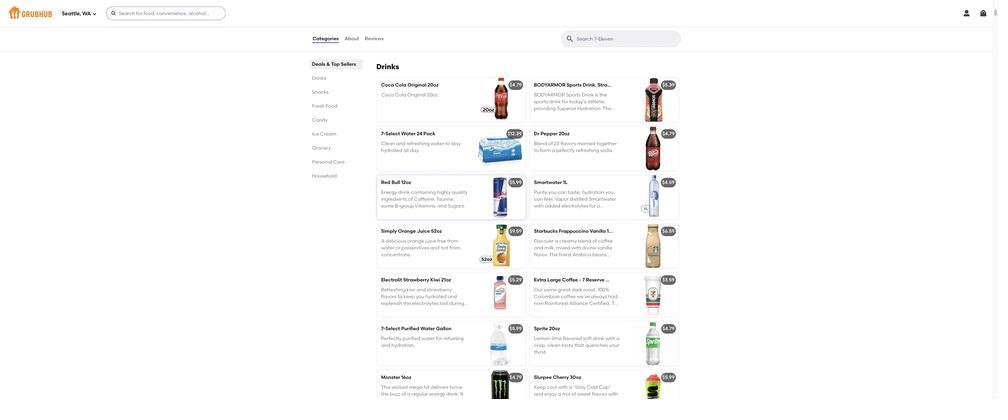 Task type: locate. For each thing, give the bounding box(es) containing it.
flavors
[[561, 141, 576, 147], [381, 294, 397, 300], [592, 392, 608, 398]]

7-select purified water gallon image
[[475, 322, 526, 366]]

with inside lemon-lime flavored soft drink with a crisp, clean taste that quenches your thirst.
[[606, 336, 615, 342]]

1 vertical spatial flavors
[[381, 294, 397, 300]]

you inside refreshing kiwi and strawberry flavors to keep you hydrated and replenish the electrolytes lost during exercise.
[[416, 294, 424, 300]]

electrolit strawberry kiwi 21oz image
[[475, 273, 526, 318]]

flavors up pefectly
[[561, 141, 576, 147]]

0 horizontal spatial drink
[[398, 190, 410, 195]]

1 vertical spatial water
[[381, 245, 395, 251]]

0 vertical spatial $5.99
[[510, 180, 522, 186]]

0 vertical spatial coca
[[381, 82, 394, 88]]

1 vertical spatial can
[[534, 197, 543, 202]]

all
[[404, 148, 409, 154]]

strawberry right drink,
[[598, 82, 624, 88]]

taurine,
[[436, 197, 455, 202]]

0 horizontal spatial smartwater
[[534, 180, 562, 186]]

replenish
[[381, 301, 402, 307]]

ice cream tab
[[312, 131, 360, 138]]

and down that's
[[451, 33, 460, 39]]

monster 16oz image
[[475, 371, 526, 400]]

soda.
[[601, 148, 613, 154]]

electrolytes
[[562, 204, 589, 209], [412, 301, 439, 307]]

the inside keep cool with a "stay cold cup" and enjoy a mix of sweet flavors with the smooth refreshment of an icy!
[[534, 399, 542, 400]]

kiwi
[[431, 278, 440, 283]]

for inside perfectly purified water for refueling and hydration.
[[436, 336, 442, 342]]

seattle, wa
[[62, 10, 91, 17]]

categories
[[313, 36, 339, 42]]

0 horizontal spatial hydrated
[[381, 148, 402, 154]]

0 vertical spatial drinks
[[377, 63, 399, 71]]

0 horizontal spatial can
[[534, 197, 543, 202]]

to right fun
[[390, 33, 395, 39]]

feel.
[[544, 197, 554, 202]]

flavor.
[[534, 252, 548, 258]]

1 vertical spatial smartwater
[[589, 197, 616, 202]]

that
[[575, 343, 584, 349]]

a up "your"
[[617, 336, 620, 342]]

hydrated down clean
[[381, 148, 402, 154]]

water left 24
[[401, 131, 416, 137]]

cola
[[395, 82, 407, 88], [395, 92, 406, 98]]

you right 'hydration'
[[606, 190, 614, 195]]

0 horizontal spatial flavors
[[381, 294, 397, 300]]

1 7- from the top
[[381, 131, 386, 137]]

water down pack
[[431, 141, 444, 147]]

a up fun
[[381, 26, 384, 32]]

the down keep
[[403, 301, 411, 307]]

1 vertical spatial cola
[[395, 92, 406, 98]]

$9.59
[[510, 229, 522, 235]]

with
[[406, 33, 416, 39], [534, 204, 544, 209], [572, 245, 581, 251], [606, 336, 615, 342], [558, 385, 568, 391], [609, 392, 618, 398]]

and down juice
[[431, 245, 440, 251]]

0 horizontal spatial strawberry
[[403, 278, 429, 283]]

original
[[408, 82, 427, 88], [408, 92, 426, 98]]

and down "keep"
[[534, 392, 543, 398]]

2 horizontal spatial flavors
[[592, 392, 608, 398]]

a inside blend of 23 flavors married together to form a pefectly refreshing soda.
[[552, 148, 555, 154]]

clean
[[381, 141, 395, 147]]

28oz
[[645, 82, 655, 88]]

bull
[[392, 180, 400, 186]]

drink down "12oz"
[[398, 190, 410, 195]]

pepper
[[541, 131, 558, 137]]

categories button
[[312, 27, 339, 51]]

7-select water 24 pack image
[[475, 127, 526, 171]]

0 horizontal spatial refreshing
[[407, 141, 430, 147]]

1 vertical spatial electrolytes
[[412, 301, 439, 307]]

1 vertical spatial the
[[534, 399, 542, 400]]

select for purified
[[386, 326, 400, 332]]

and right the pure at the right bottom of page
[[571, 210, 580, 216]]

1 vertical spatial crisp
[[581, 210, 592, 216]]

you right keep
[[416, 294, 424, 300]]

strawberry
[[598, 82, 624, 88], [403, 278, 429, 283]]

1 vertical spatial refreshing
[[576, 148, 599, 154]]

1 vertical spatial for
[[436, 336, 442, 342]]

refreshing inside blend of 23 flavors married together to form a pefectly refreshing soda.
[[576, 148, 599, 154]]

drink inside lemon-lime flavored soft drink with a crisp, clean taste that quenches your thirst.
[[593, 336, 605, 342]]

crisp down different
[[421, 33, 432, 39]]

refreshing inside clean and refreshing water to stay hydrated all day.
[[407, 141, 430, 147]]

select up perfectly
[[386, 326, 400, 332]]

to down blend
[[534, 148, 539, 154]]

can up vapor at the right of the page
[[558, 190, 567, 195]]

added
[[545, 204, 561, 209]]

can down purity
[[534, 197, 543, 202]]

of up divine
[[593, 238, 597, 244]]

2 7- from the top
[[381, 326, 386, 332]]

flavors up replenish
[[381, 294, 397, 300]]

hydrated down strawberry
[[426, 294, 447, 300]]

are
[[458, 19, 466, 25]]

to inside clean and refreshing water to stay hydrated all day.
[[445, 141, 450, 147]]

monster
[[381, 375, 400, 381]]

1 vertical spatial $5.99
[[510, 326, 522, 332]]

married
[[577, 141, 596, 147]]

1 horizontal spatial smartwater
[[589, 197, 616, 202]]

crisp inside purity you can taste; hydration you can feel. vapor distilled smartwater with added electrolytes for a distinctive pure and crisp taste.
[[581, 210, 592, 216]]

of up the group
[[408, 197, 413, 202]]

and down taurine,
[[438, 204, 447, 209]]

pure
[[559, 210, 570, 216]]

1 vertical spatial drinks
[[312, 75, 326, 81]]

with up the flavor
[[406, 33, 416, 39]]

0 horizontal spatial crisp
[[421, 33, 432, 39]]

for up taste.
[[590, 204, 596, 209]]

7- up perfectly
[[381, 326, 386, 332]]

with up arabica
[[572, 245, 581, 251]]

0 vertical spatial cola
[[395, 82, 407, 88]]

dr pepper 20oz image
[[628, 127, 679, 171]]

0 vertical spatial drink
[[398, 190, 410, 195]]

electrolytes down keep
[[412, 301, 439, 307]]

large
[[548, 278, 561, 283]]

0 vertical spatial strawberry
[[598, 82, 624, 88]]

7- up clean
[[381, 131, 386, 137]]

onion
[[408, 19, 422, 25]]

1 horizontal spatial electrolytes
[[562, 204, 589, 209]]

Search 7-Eleven search field
[[576, 36, 679, 42]]

flavors up an
[[592, 392, 608, 398]]

purified
[[401, 326, 420, 332]]

of left an
[[591, 399, 595, 400]]

with up "your"
[[606, 336, 615, 342]]

smartwater down 'hydration'
[[589, 197, 616, 202]]

fresh food
[[312, 103, 338, 109]]

water down 7-select purified water gallon
[[422, 336, 435, 342]]

1 vertical spatial hydrated
[[426, 294, 447, 300]]

household
[[312, 173, 337, 179]]

the down "keep"
[[534, 399, 542, 400]]

-
[[579, 278, 581, 283]]

0 horizontal spatial the
[[403, 301, 411, 307]]

deals & top sellers
[[312, 61, 356, 67]]

and down perfectly
[[381, 343, 391, 349]]

0 horizontal spatial drinks
[[312, 75, 326, 81]]

personal care
[[312, 159, 345, 165]]

1 horizontal spatial flavors
[[561, 141, 576, 147]]

lemon-lime flavored soft drink with a crisp, clean taste that quenches your thirst.
[[534, 336, 620, 356]]

electrolytes down the 'distilled'
[[562, 204, 589, 209]]

mixed
[[556, 245, 571, 251]]

and inside perfectly purified water for refueling and hydration.
[[381, 343, 391, 349]]

from right not
[[450, 245, 461, 251]]

0 vertical spatial water
[[431, 141, 444, 147]]

extra
[[534, 278, 547, 283]]

and up all
[[396, 141, 406, 147]]

crisp,
[[534, 343, 547, 349]]

drink,
[[583, 82, 597, 88]]

lost
[[440, 301, 448, 307]]

and inside purity you can taste; hydration you can feel. vapor distilled smartwater with added electrolytes for a distinctive pure and crisp taste.
[[571, 210, 580, 216]]

hydrated inside refreshing kiwi and strawberry flavors to keep you hydrated and replenish the electrolytes lost during exercise.
[[426, 294, 447, 300]]

0 vertical spatial original
[[408, 82, 427, 88]]

with up distinctive
[[534, 204, 544, 209]]

1 vertical spatial water
[[421, 326, 435, 332]]

refreshing up day. on the top left of the page
[[407, 141, 430, 147]]

1 vertical spatial from
[[450, 245, 461, 251]]

1 vertical spatial coca cola original 20oz
[[381, 92, 438, 98]]

blend
[[534, 141, 547, 147]]

0 vertical spatial the
[[403, 301, 411, 307]]

2 vertical spatial $5.99
[[663, 375, 675, 381]]

discover a creamy blend of coffee and milk, mixed with divine vanilla flavor. the finest arabica beans create a rich and undeniably luscious beverage.
[[534, 238, 621, 272]]

of left the 23
[[549, 141, 553, 147]]

sports
[[567, 82, 582, 88]]

water up perfectly purified water for refueling and hydration.
[[421, 326, 435, 332]]

coca cola original 20oz
[[381, 82, 439, 88], [381, 92, 438, 98]]

drink inside energy drink containing highly quality ingredients of caffeine, taurine, some b-group vitamins, and sugars.
[[398, 190, 410, 195]]

beverage.
[[534, 266, 558, 272]]

coffee
[[598, 238, 613, 244]]

strawberry up kiwi
[[403, 278, 429, 283]]

a down the 23
[[552, 148, 555, 154]]

a down different
[[417, 33, 420, 39]]

dr pepper 20oz
[[534, 131, 570, 137]]

refreshment
[[562, 399, 590, 400]]

of up refreshment
[[572, 392, 576, 398]]

deals
[[312, 61, 326, 67]]

2 vertical spatial water
[[422, 336, 435, 342]]

smartwater up purity
[[534, 180, 562, 186]]

$4.59
[[663, 180, 675, 186]]

1 horizontal spatial crisp
[[581, 210, 592, 216]]

a up mix
[[569, 385, 572, 391]]

drinks down the deals
[[312, 75, 326, 81]]

and inside funyuns® onion flavored rings are a deliciously different snack that's fun to eat, with a crisp texture and zesty onion flavor
[[451, 33, 460, 39]]

7-select water 24 pack
[[381, 131, 436, 137]]

2 coca cola original 20oz from the top
[[381, 92, 438, 98]]

electrolit
[[381, 278, 402, 283]]

1 vertical spatial 7-
[[381, 326, 386, 332]]

refreshing kiwi and strawberry flavors to keep you hydrated and replenish the electrolytes lost during exercise.
[[381, 287, 464, 314]]

fun
[[381, 33, 389, 39]]

0 vertical spatial refreshing
[[407, 141, 430, 147]]

sprite 20oz
[[534, 326, 560, 332]]

1 horizontal spatial refreshing
[[576, 148, 599, 154]]

smartwater inside purity you can taste; hydration you can feel. vapor distilled smartwater with added electrolytes for a distinctive pure and crisp taste.
[[589, 197, 616, 202]]

1 horizontal spatial strawberry
[[598, 82, 624, 88]]

cherry
[[553, 375, 569, 381]]

52oz
[[431, 229, 442, 235]]

flavored
[[423, 19, 443, 25]]

1 horizontal spatial the
[[534, 399, 542, 400]]

refueling
[[444, 336, 464, 342]]

refreshing down married
[[576, 148, 599, 154]]

0 vertical spatial 7-
[[381, 131, 386, 137]]

bodyarmor sports drink, strawberry banana 28oz image
[[628, 78, 679, 122]]

fresh food tab
[[312, 103, 360, 110]]

1 horizontal spatial hydrated
[[426, 294, 447, 300]]

2 vertical spatial flavors
[[592, 392, 608, 398]]

hydrated
[[381, 148, 402, 154], [426, 294, 447, 300]]

you up feel.
[[549, 190, 557, 195]]

drink up quenches
[[593, 336, 605, 342]]

red bull 12oz
[[381, 180, 411, 186]]

and inside keep cool with a "stay cold cup" and enjoy a mix of sweet flavors with the smooth refreshment of an icy!
[[534, 392, 543, 398]]

$5.99 for sprite
[[510, 326, 522, 332]]

extra large coffee - 7 reserve colombian 24oz image
[[628, 273, 679, 318]]

0 horizontal spatial for
[[436, 336, 442, 342]]

0 vertical spatial for
[[590, 204, 596, 209]]

0 horizontal spatial water
[[401, 131, 416, 137]]

0 horizontal spatial electrolytes
[[412, 301, 439, 307]]

1 vertical spatial select
[[386, 326, 400, 332]]

electrolytes inside refreshing kiwi and strawberry flavors to keep you hydrated and replenish the electrolytes lost during exercise.
[[412, 301, 439, 307]]

candy tab
[[312, 117, 360, 124]]

pack
[[424, 131, 436, 137]]

purity
[[534, 190, 547, 195]]

0 vertical spatial hydrated
[[381, 148, 402, 154]]

the inside refreshing kiwi and strawberry flavors to keep you hydrated and replenish the electrolytes lost during exercise.
[[403, 301, 411, 307]]

snacks tab
[[312, 89, 360, 96]]

1 vertical spatial coca
[[381, 92, 394, 98]]

select up clean
[[386, 131, 400, 137]]

from
[[448, 238, 459, 244], [450, 245, 461, 251]]

1 coca from the top
[[381, 82, 394, 88]]

1 select from the top
[[386, 131, 400, 137]]

0 vertical spatial coca cola original 20oz
[[381, 82, 439, 88]]

zesty
[[381, 40, 393, 46]]

during
[[449, 301, 464, 307]]

from up not
[[448, 238, 459, 244]]

cup"
[[599, 385, 611, 391]]

0 horizontal spatial svg image
[[92, 12, 96, 16]]

a left mix
[[558, 392, 561, 398]]

a
[[381, 26, 384, 32], [417, 33, 420, 39], [552, 148, 555, 154], [597, 204, 600, 209], [555, 238, 558, 244], [551, 259, 554, 265], [617, 336, 620, 342], [569, 385, 572, 391], [558, 392, 561, 398]]

main navigation navigation
[[0, 0, 993, 27]]

0 vertical spatial crisp
[[421, 33, 432, 39]]

sugars.
[[448, 204, 465, 209]]

slurpee cherry 30oz
[[534, 375, 581, 381]]

2 select from the top
[[386, 326, 400, 332]]

and up during
[[448, 294, 457, 300]]

$4.79 for lemon-lime flavored soft drink with a crisp, clean taste that quenches your thirst.
[[663, 326, 675, 332]]

1 vertical spatial drink
[[593, 336, 605, 342]]

drinks down the zesty
[[377, 63, 399, 71]]

to left keep
[[398, 294, 403, 300]]

0 vertical spatial electrolytes
[[562, 204, 589, 209]]

form
[[540, 148, 551, 154]]

1 horizontal spatial can
[[558, 190, 567, 195]]

and up flavor.
[[534, 245, 543, 251]]

crisp left taste.
[[581, 210, 592, 216]]

0 vertical spatial flavors
[[561, 141, 576, 147]]

a up taste.
[[597, 204, 600, 209]]

0 horizontal spatial you
[[416, 294, 424, 300]]

funyuns® onion flavored rings are a deliciously different snack that's fun to eat, with a crisp texture and zesty onion flavor button
[[377, 5, 526, 49]]

0 vertical spatial select
[[386, 131, 400, 137]]

wa
[[82, 10, 91, 17]]

about
[[345, 36, 359, 42]]

Search for food, convenience, alcohol... search field
[[106, 6, 226, 20]]

to left stay
[[445, 141, 450, 147]]

a left rich
[[551, 259, 554, 265]]

1 horizontal spatial for
[[590, 204, 596, 209]]

to
[[390, 33, 395, 39], [445, 141, 450, 147], [534, 148, 539, 154], [398, 294, 403, 300]]

and down 'finest'
[[565, 259, 574, 265]]

of inside energy drink containing highly quality ingredients of caffeine, taurine, some b-group vitamins, and sugars.
[[408, 197, 413, 202]]

water down a
[[381, 245, 395, 251]]

water inside clean and refreshing water to stay hydrated all day.
[[431, 141, 444, 147]]

for down gallon
[[436, 336, 442, 342]]

grocery
[[312, 145, 331, 151]]

juice
[[425, 238, 436, 244]]

personal care tab
[[312, 159, 360, 166]]

1 horizontal spatial drink
[[593, 336, 605, 342]]

ingredients
[[381, 197, 407, 202]]

&
[[327, 61, 330, 67]]

preservtives
[[402, 245, 429, 251]]

water
[[431, 141, 444, 147], [381, 245, 395, 251], [422, 336, 435, 342]]

onion
[[394, 40, 407, 46]]

svg image
[[963, 9, 971, 17], [111, 11, 116, 16], [92, 12, 96, 16]]

soft
[[583, 336, 592, 342]]

1 vertical spatial strawberry
[[403, 278, 429, 283]]



Task type: vqa. For each thing, say whether or not it's contained in the screenshot.
Fusion
no



Task type: describe. For each thing, give the bounding box(es) containing it.
$4.79 for coca cola original 20oz
[[510, 82, 522, 88]]

cream
[[321, 131, 337, 137]]

to inside funyuns® onion flavored rings are a deliciously different snack that's fun to eat, with a crisp texture and zesty onion flavor
[[390, 33, 395, 39]]

a inside purity you can taste; hydration you can feel. vapor distilled smartwater with added electrolytes for a distinctive pure and crisp taste.
[[597, 204, 600, 209]]

top
[[331, 61, 340, 67]]

energy
[[381, 190, 397, 195]]

water inside the a delicious orange juice free from water or preservtives and not from concentrate.
[[381, 245, 395, 251]]

food
[[326, 103, 338, 109]]

magnifying glass icon image
[[566, 35, 574, 43]]

24
[[417, 131, 423, 137]]

vapor
[[555, 197, 569, 202]]

coffee
[[562, 278, 578, 283]]

$3.59
[[663, 278, 675, 283]]

$5.29
[[510, 278, 522, 283]]

perfectly
[[381, 336, 402, 342]]

flavors inside refreshing kiwi and strawberry flavors to keep you hydrated and replenish the electrolytes lost during exercise.
[[381, 294, 397, 300]]

icy!
[[604, 399, 612, 400]]

simply orange juice 52oz image
[[475, 224, 526, 269]]

energy drink containing highly quality ingredients of caffeine, taurine, some b-group vitamins, and sugars.
[[381, 190, 468, 209]]

keep
[[404, 294, 415, 300]]

bodyarmor sports drink, strawberry banana 28oz
[[534, 82, 655, 88]]

$6.59
[[663, 229, 675, 235]]

slurpee cherry 30oz image
[[628, 371, 679, 400]]

lemon-
[[534, 336, 552, 342]]

snack
[[432, 26, 445, 32]]

deliciously
[[386, 26, 410, 32]]

hydration
[[582, 190, 604, 195]]

keep
[[534, 385, 546, 391]]

dr
[[534, 131, 540, 137]]

a up "mixed"
[[555, 238, 558, 244]]

drinks inside tab
[[312, 75, 326, 81]]

coca cola original 20oz image
[[475, 78, 526, 122]]

0 vertical spatial from
[[448, 238, 459, 244]]

red
[[381, 180, 391, 186]]

0 vertical spatial smartwater
[[534, 180, 562, 186]]

with up icy!
[[609, 392, 618, 398]]

of inside the discover a creamy blend of coffee and milk, mixed with divine vanilla flavor. the finest arabica beans create a rich and undeniably luscious beverage.
[[593, 238, 597, 244]]

hydration.
[[392, 343, 415, 349]]

smartwater 1l image
[[628, 176, 679, 220]]

$4.79 for blend of 23 flavors married together to form a pefectly refreshing soda.
[[663, 131, 675, 137]]

taste
[[562, 343, 574, 349]]

quenches
[[586, 343, 608, 349]]

fresh
[[312, 103, 325, 109]]

not
[[441, 245, 449, 251]]

purified
[[403, 336, 421, 342]]

0 vertical spatial can
[[558, 190, 567, 195]]

containing
[[411, 190, 436, 195]]

with inside purity you can taste; hydration you can feel. vapor distilled smartwater with added electrolytes for a distinctive pure and crisp taste.
[[534, 204, 544, 209]]

snacks
[[312, 89, 329, 95]]

funyuns®
[[381, 19, 407, 25]]

7- for 7-select water 24 pack
[[381, 131, 386, 137]]

select for water
[[386, 131, 400, 137]]

group
[[400, 204, 414, 209]]

with inside funyuns® onion flavored rings are a deliciously different snack that's fun to eat, with a crisp texture and zesty onion flavor
[[406, 33, 416, 39]]

colombian
[[606, 278, 632, 283]]

pefectly
[[556, 148, 575, 154]]

vanilla
[[597, 245, 612, 251]]

30oz
[[570, 375, 581, 381]]

electrolit strawberry kiwi 21oz
[[381, 278, 451, 283]]

personal
[[312, 159, 332, 165]]

orange
[[398, 229, 416, 235]]

1 coca cola original 20oz from the top
[[381, 82, 439, 88]]

sweet
[[577, 392, 591, 398]]

1 horizontal spatial water
[[421, 326, 435, 332]]

free
[[437, 238, 447, 244]]

starbucks
[[534, 229, 558, 235]]

and inside clean and refreshing water to stay hydrated all day.
[[396, 141, 406, 147]]

$5.99 for smartwater
[[510, 180, 522, 186]]

1 vertical spatial original
[[408, 92, 426, 98]]

reviews button
[[365, 27, 384, 51]]

grocery tab
[[312, 145, 360, 152]]

cold
[[587, 385, 598, 391]]

crisp inside funyuns® onion flavored rings are a deliciously different snack that's fun to eat, with a crisp texture and zesty onion flavor
[[421, 33, 432, 39]]

creamy
[[559, 238, 577, 244]]

7-select purified water gallon
[[381, 326, 452, 332]]

a inside lemon-lime flavored soft drink with a crisp, clean taste that quenches your thirst.
[[617, 336, 620, 342]]

$5.39
[[663, 82, 675, 88]]

7- for 7-select purified water gallon
[[381, 326, 386, 332]]

gallon
[[436, 326, 452, 332]]

funyuns® onion flavored rings are a deliciously different snack that's fun to eat, with a crisp texture and zesty onion flavor
[[381, 19, 466, 46]]

flavors inside blend of 23 flavors married together to form a pefectly refreshing soda.
[[561, 141, 576, 147]]

sprite
[[534, 326, 548, 332]]

to inside blend of 23 flavors married together to form a pefectly refreshing soda.
[[534, 148, 539, 154]]

juice
[[417, 229, 430, 235]]

16oz
[[401, 375, 411, 381]]

starbucks frappuccino vanilla 13.7oz image
[[628, 224, 679, 269]]

caffeine,
[[414, 197, 435, 202]]

electrolytes inside purity you can taste; hydration you can feel. vapor distilled smartwater with added electrolytes for a distinctive pure and crisp taste.
[[562, 204, 589, 209]]

drinks tab
[[312, 75, 360, 82]]

2 horizontal spatial you
[[606, 190, 614, 195]]

slurpee
[[534, 375, 552, 381]]

lime
[[552, 336, 562, 342]]

about button
[[344, 27, 360, 51]]

funyuns onion flavored rings 6oz image
[[475, 5, 526, 49]]

orange
[[408, 238, 424, 244]]

cool
[[547, 385, 557, 391]]

0 vertical spatial water
[[401, 131, 416, 137]]

1 horizontal spatial drinks
[[377, 63, 399, 71]]

2 horizontal spatial svg image
[[963, 9, 971, 17]]

hydrated inside clean and refreshing water to stay hydrated all day.
[[381, 148, 402, 154]]

for inside purity you can taste; hydration you can feel. vapor distilled smartwater with added electrolytes for a distinctive pure and crisp taste.
[[590, 204, 596, 209]]

1 horizontal spatial svg image
[[111, 11, 116, 16]]

21oz
[[441, 278, 451, 283]]

eat,
[[396, 33, 405, 39]]

with inside the discover a creamy blend of coffee and milk, mixed with divine vanilla flavor. the finest arabica beans create a rich and undeniably luscious beverage.
[[572, 245, 581, 251]]

red bull 12oz image
[[475, 176, 526, 220]]

svg image
[[980, 9, 988, 17]]

your
[[609, 343, 620, 349]]

and inside energy drink containing highly quality ingredients of caffeine, taurine, some b-group vitamins, and sugars.
[[438, 204, 447, 209]]

24oz
[[633, 278, 644, 283]]

to inside refreshing kiwi and strawberry flavors to keep you hydrated and replenish the electrolytes lost during exercise.
[[398, 294, 403, 300]]

taste.
[[593, 210, 606, 216]]

deals & top sellers tab
[[312, 61, 360, 68]]

sprite 20oz image
[[628, 322, 679, 366]]

2 coca from the top
[[381, 92, 394, 98]]

flavors inside keep cool with a "stay cold cup" and enjoy a mix of sweet flavors with the smooth refreshment of an icy!
[[592, 392, 608, 398]]

and right kiwi
[[417, 287, 426, 293]]

refreshing
[[381, 287, 406, 293]]

that's
[[446, 26, 460, 32]]

1 horizontal spatial you
[[549, 190, 557, 195]]

household tab
[[312, 173, 360, 180]]

with up mix
[[558, 385, 568, 391]]

12oz
[[401, 180, 411, 186]]

and inside the a delicious orange juice free from water or preservtives and not from concentrate.
[[431, 245, 440, 251]]

highly
[[437, 190, 451, 195]]

finest
[[559, 252, 572, 258]]

mix
[[562, 392, 571, 398]]

quality
[[452, 190, 468, 195]]

water inside perfectly purified water for refueling and hydration.
[[422, 336, 435, 342]]

of inside blend of 23 flavors married together to form a pefectly refreshing soda.
[[549, 141, 553, 147]]

beans
[[593, 252, 607, 258]]

clean and refreshing water to stay hydrated all day.
[[381, 141, 461, 154]]



